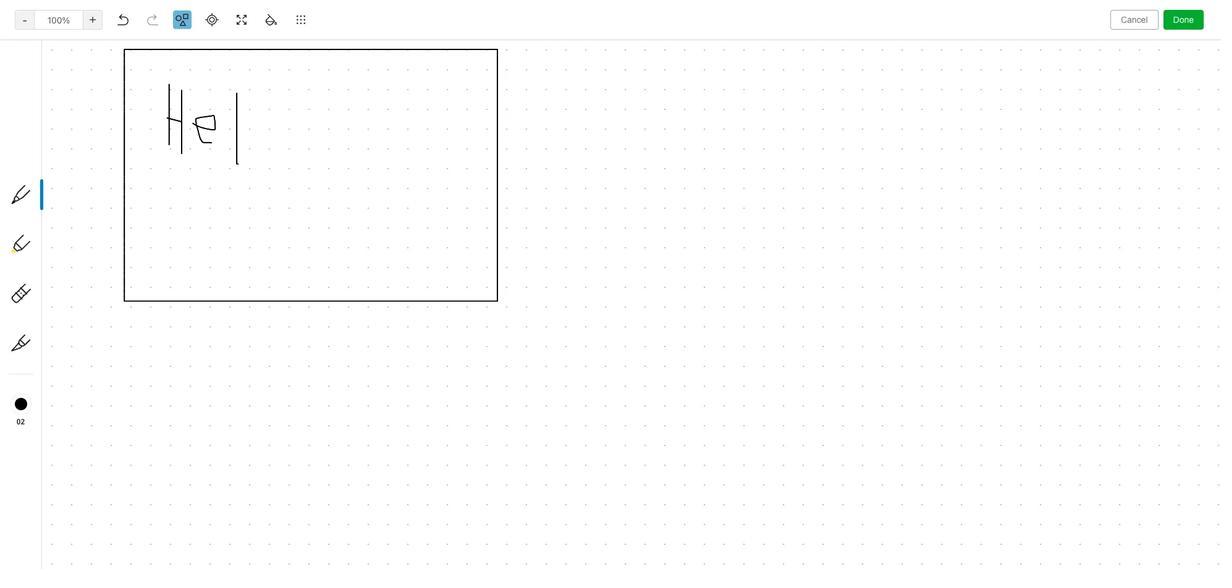 Task type: describe. For each thing, give the bounding box(es) containing it.
row group inside note list 'element'
[[148, 79, 591, 218]]

first
[[59, 148, 74, 158]]

2023
[[481, 38, 502, 49]]

5,
[[471, 38, 478, 49]]

tasks button
[[0, 317, 148, 337]]

you
[[1123, 9, 1137, 19]]

5 2 from the top
[[416, 163, 421, 173]]

row group containing title
[[148, 59, 653, 79]]

dec
[[453, 38, 469, 49]]

just now down created
[[318, 84, 353, 94]]

6 2 from the top
[[416, 183, 421, 193]]

your
[[40, 148, 57, 158]]

click the
[[22, 162, 57, 172]]

or
[[84, 173, 92, 183]]

tags
[[28, 369, 47, 379]]

trash (
[[27, 416, 56, 426]]

title for title 1
[[163, 143, 181, 154]]

home link
[[0, 97, 148, 117]]

group containing add your first shortcut
[[0, 137, 148, 302]]

Note Editor text field
[[0, 0, 1222, 569]]

recent notes
[[14, 212, 65, 222]]

title 1
[[163, 143, 187, 154]]

ago for 35 min ago
[[292, 123, 307, 134]]

trash
[[27, 416, 49, 426]]

min for 37
[[330, 123, 345, 134]]

notes (
[[27, 302, 57, 312]]

Search text field
[[16, 36, 132, 58]]

1 untitled from the top
[[163, 84, 195, 94]]

now down updated
[[281, 84, 298, 94]]

nov 28
[[262, 143, 291, 154]]

1 workbook 2 from the top
[[373, 84, 421, 94]]

share button
[[1147, 5, 1192, 25]]

nov 27 for 28
[[318, 143, 346, 154]]

add tag image
[[412, 550, 427, 564]]

on inside note window element
[[441, 38, 451, 49]]

add
[[22, 148, 38, 158]]

it
[[39, 184, 43, 194]]

expand tags image
[[3, 369, 13, 379]]

edited
[[413, 38, 438, 49]]

tag
[[94, 173, 107, 183]]

upgrade
[[64, 520, 101, 530]]

5 workbook 2 from the top
[[373, 163, 421, 173]]

7 workbook 2 from the top
[[373, 202, 421, 213]]

shared with me link
[[0, 384, 148, 404]]

notes
[[170, 38, 193, 49]]

recent
[[14, 212, 40, 222]]

just up "35"
[[262, 104, 279, 114]]

1 nov 14 from the left
[[262, 183, 290, 193]]

1 nov 13 from the left
[[262, 202, 289, 213]]

notebooks link
[[0, 344, 148, 364]]

now down created
[[337, 84, 353, 94]]

title for title
[[163, 65, 182, 73]]

37 min ago
[[318, 123, 362, 134]]

2 workbook from the top
[[373, 104, 414, 114]]

settings image
[[126, 10, 141, 25]]

tasks
[[27, 322, 50, 332]]

6 workbook 2 from the top
[[373, 183, 421, 193]]

note list element
[[148, 0, 653, 569]]

28
[[280, 143, 291, 154]]

on inside "icon on a note, notebook, stack or tag to add it here."
[[86, 162, 95, 172]]

me
[[77, 389, 89, 399]]

add
[[22, 184, 36, 194]]

note,
[[104, 162, 123, 172]]

7
[[163, 38, 168, 49]]

shared
[[27, 389, 55, 399]]

created
[[318, 65, 349, 73]]

with
[[58, 389, 75, 399]]

3 2 from the top
[[416, 123, 421, 134]]

shortcuts button
[[0, 117, 148, 137]]

notes for notes (
[[27, 302, 51, 312]]

1 14 from the left
[[280, 183, 290, 193]]

35
[[262, 123, 273, 134]]

1 2 from the top
[[416, 84, 421, 94]]

2 nov 13 from the left
[[318, 202, 345, 213]]

5 workbook from the top
[[373, 163, 414, 173]]

new
[[27, 70, 45, 81]]



Task type: vqa. For each thing, say whether or not it's contained in the screenshot.
the bottommost (
yes



Task type: locate. For each thing, give the bounding box(es) containing it.
1 row group from the top
[[148, 59, 653, 79]]

last
[[394, 38, 411, 49]]

tree
[[0, 97, 148, 501]]

2 untitled from the top
[[163, 104, 195, 114]]

now up the 37 min ago
[[337, 104, 353, 114]]

0 horizontal spatial nov 13
[[262, 202, 289, 213]]

notes for notes
[[175, 12, 209, 27]]

2 workbook 2 from the top
[[373, 104, 421, 114]]

title down 7 notes
[[163, 65, 182, 73]]

notes right "recent"
[[43, 212, 65, 222]]

workbook 2
[[373, 84, 421, 94], [373, 104, 421, 114], [373, 123, 421, 134], [373, 143, 421, 154], [373, 163, 421, 173], [373, 183, 421, 193], [373, 202, 421, 213]]

0 horizontal spatial 14
[[280, 183, 290, 193]]

ago
[[292, 123, 307, 134], [347, 123, 362, 134]]

0 horizontal spatial ago
[[292, 123, 307, 134]]

just now down updated
[[262, 84, 298, 94]]

tree
[[163, 123, 181, 134]]

3 untitled from the top
[[163, 163, 195, 173]]

( right "trash"
[[52, 416, 56, 425]]

14 down 28
[[280, 183, 290, 193]]

only
[[1104, 9, 1121, 19]]

home
[[27, 102, 51, 112]]

27 for 28
[[336, 143, 346, 154]]

1 workbook from the top
[[373, 84, 414, 94]]

group
[[0, 137, 148, 302]]

row group
[[148, 59, 653, 79], [148, 79, 591, 218]]

just up 37
[[318, 104, 335, 114]]

share
[[1157, 9, 1181, 20]]

1 min from the left
[[275, 123, 289, 134]]

3 workbook from the top
[[373, 123, 414, 134]]

4 untitled from the top
[[163, 183, 195, 193]]

1 vertical spatial on
[[86, 162, 95, 172]]

updated
[[262, 65, 294, 73]]

( inside notes (
[[54, 302, 57, 312]]

2 14 from the left
[[336, 183, 345, 193]]

notebook,
[[22, 173, 60, 183]]

2 ago from the left
[[347, 123, 362, 134]]

1 horizontal spatial nov 14
[[318, 183, 345, 193]]

7 2 from the top
[[416, 202, 421, 213]]

on left a
[[86, 162, 95, 172]]

7 workbook from the top
[[373, 202, 414, 213]]

upgrade button
[[7, 512, 141, 537]]

( inside trash (
[[52, 416, 56, 425]]

to
[[109, 173, 116, 183]]

notebooks
[[28, 349, 71, 359]]

( for notes
[[54, 302, 57, 312]]

stack
[[62, 173, 82, 183]]

1 13 from the left
[[280, 202, 289, 213]]

2 vertical spatial notes
[[27, 302, 51, 312]]

0 horizontal spatial min
[[275, 123, 289, 134]]

just down created
[[318, 84, 335, 94]]

notes up tasks
[[27, 302, 51, 312]]

row group containing untitled
[[148, 79, 591, 218]]

35 min ago
[[262, 123, 307, 134]]

27 for 27
[[336, 163, 346, 173]]

shortcuts
[[28, 121, 67, 132]]

on
[[441, 38, 451, 49], [86, 162, 95, 172]]

the
[[43, 162, 55, 172]]

14
[[280, 183, 290, 193], [336, 183, 345, 193]]

notes
[[175, 12, 209, 27], [43, 212, 65, 222], [27, 302, 51, 312]]

37
[[318, 123, 328, 134]]

2 row group from the top
[[148, 79, 591, 218]]

0 horizontal spatial 13
[[280, 202, 289, 213]]

1
[[183, 143, 187, 154]]

icon
[[68, 162, 83, 172]]

4 2 from the top
[[416, 143, 421, 154]]

2 title from the top
[[163, 143, 181, 154]]

1 horizontal spatial min
[[330, 123, 345, 134]]

title left 1
[[163, 143, 181, 154]]

7 notes
[[163, 38, 193, 49]]

notes up notes
[[175, 12, 209, 27]]

shortcut
[[76, 148, 109, 158]]

new button
[[7, 65, 141, 87]]

13
[[280, 202, 289, 213], [336, 202, 345, 213]]

untitled
[[163, 84, 195, 94], [163, 104, 195, 114], [163, 163, 195, 173], [163, 183, 195, 193], [163, 202, 195, 213]]

0 vertical spatial on
[[441, 38, 451, 49]]

0 horizontal spatial nov 14
[[262, 183, 290, 193]]

tree containing home
[[0, 97, 148, 501]]

0 vertical spatial notes
[[175, 12, 209, 27]]

None search field
[[16, 36, 132, 58]]

1 horizontal spatial on
[[441, 38, 451, 49]]

note window element
[[0, 0, 1222, 569]]

5 untitled from the top
[[163, 202, 195, 213]]

1 horizontal spatial ago
[[347, 123, 362, 134]]

1 title from the top
[[163, 65, 182, 73]]

just
[[262, 84, 279, 94], [318, 84, 335, 94], [262, 104, 279, 114], [318, 104, 335, 114]]

on left dec
[[441, 38, 451, 49]]

now
[[281, 84, 298, 94], [337, 84, 353, 94], [281, 104, 298, 114], [337, 104, 353, 114]]

4 workbook from the top
[[373, 143, 414, 154]]

notes inside notes (
[[27, 302, 51, 312]]

1 horizontal spatial 14
[[336, 183, 345, 193]]

expand notebooks image
[[3, 349, 13, 359]]

nov
[[262, 143, 278, 154], [318, 143, 334, 154], [262, 163, 278, 173], [318, 163, 334, 173], [262, 183, 278, 193], [318, 183, 334, 193], [262, 202, 278, 213], [318, 202, 334, 213]]

a
[[97, 162, 102, 172]]

just now up "35 min ago"
[[262, 104, 298, 114]]

min right 37
[[330, 123, 345, 134]]

14 down the 37 min ago
[[336, 183, 345, 193]]

2 13 from the left
[[336, 202, 345, 213]]

ago right 37
[[347, 123, 362, 134]]

title
[[163, 65, 182, 73], [163, 143, 181, 154]]

ago left 37
[[292, 123, 307, 134]]

here.
[[46, 184, 65, 194]]

(
[[54, 302, 57, 312], [52, 416, 56, 425]]

add your first shortcut
[[22, 148, 109, 158]]

now up "35 min ago"
[[281, 104, 298, 114]]

2 min from the left
[[330, 123, 345, 134]]

6 workbook from the top
[[373, 183, 414, 193]]

notes inside note list 'element'
[[175, 12, 209, 27]]

nov 14 down the nov 28
[[262, 183, 290, 193]]

0 horizontal spatial on
[[86, 162, 95, 172]]

shared with me
[[27, 389, 89, 399]]

just now up the 37 min ago
[[318, 104, 353, 114]]

1 vertical spatial notes
[[43, 212, 65, 222]]

click
[[22, 162, 41, 172]]

just down updated
[[262, 84, 279, 94]]

last edited on dec 5, 2023
[[394, 38, 502, 49]]

( up tasks button in the bottom of the page
[[54, 302, 57, 312]]

min right "35"
[[275, 123, 289, 134]]

just now
[[262, 84, 298, 94], [318, 84, 353, 94], [262, 104, 298, 114], [318, 104, 353, 114]]

location
[[373, 65, 408, 73]]

1 horizontal spatial 13
[[336, 202, 345, 213]]

nov 14 down the 37 min ago
[[318, 183, 345, 193]]

min
[[275, 123, 289, 134], [330, 123, 345, 134]]

nov 27 for 27
[[318, 163, 346, 173]]

min for 35
[[275, 123, 289, 134]]

0 vertical spatial title
[[163, 65, 182, 73]]

tags button
[[0, 364, 148, 384]]

workbook
[[373, 84, 414, 94], [373, 104, 414, 114], [373, 123, 414, 134], [373, 143, 414, 154], [373, 163, 414, 173], [373, 183, 414, 193], [373, 202, 414, 213]]

nov 14
[[262, 183, 290, 193], [318, 183, 345, 193]]

( for trash
[[52, 416, 56, 425]]

1 vertical spatial (
[[52, 416, 56, 425]]

1 vertical spatial title
[[163, 143, 181, 154]]

ago for 37 min ago
[[347, 123, 362, 134]]

2 2 from the top
[[416, 104, 421, 114]]

icon on a note, notebook, stack or tag to add it here.
[[22, 162, 123, 194]]

2
[[416, 84, 421, 94], [416, 104, 421, 114], [416, 123, 421, 134], [416, 143, 421, 154], [416, 163, 421, 173], [416, 183, 421, 193], [416, 202, 421, 213]]

1 horizontal spatial nov 13
[[318, 202, 345, 213]]

nov 27
[[318, 143, 346, 154], [262, 163, 290, 173], [318, 163, 346, 173]]

0 vertical spatial (
[[54, 302, 57, 312]]

27
[[336, 143, 346, 154], [280, 163, 290, 173], [336, 163, 346, 173]]

4 workbook 2 from the top
[[373, 143, 421, 154]]

only you
[[1104, 9, 1137, 19]]

1 ago from the left
[[292, 123, 307, 134]]

3 workbook 2 from the top
[[373, 123, 421, 134]]

nov 13
[[262, 202, 289, 213], [318, 202, 345, 213]]

notes inside group
[[43, 212, 65, 222]]

2 nov 14 from the left
[[318, 183, 345, 193]]



